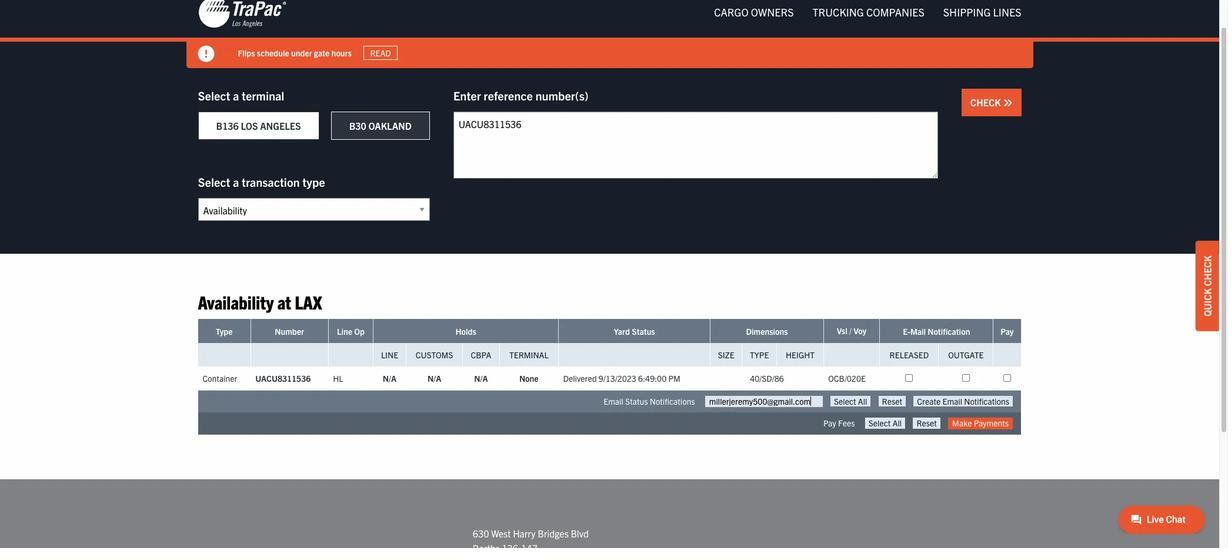 Task type: locate. For each thing, give the bounding box(es) containing it.
0 vertical spatial type
[[216, 327, 233, 337]]

shipping
[[943, 5, 991, 19]]

notifications
[[650, 397, 695, 407]]

menu bar containing cargo owners
[[705, 0, 1031, 24]]

n/a right hl
[[383, 374, 396, 384]]

email
[[604, 397, 623, 407]]

vsl / voy
[[837, 326, 866, 337]]

solid image
[[198, 46, 214, 62]]

1 horizontal spatial line
[[381, 350, 398, 361]]

a for transaction
[[233, 175, 239, 189]]

pm
[[668, 374, 680, 384]]

0 vertical spatial a
[[233, 88, 239, 103]]

1 select from the top
[[198, 88, 230, 103]]

flips
[[238, 47, 255, 58]]

n/a down customs
[[428, 374, 441, 384]]

op
[[354, 327, 365, 337]]

0 horizontal spatial line
[[337, 327, 352, 337]]

none
[[519, 374, 538, 384]]

number
[[275, 327, 304, 337]]

line for line
[[381, 350, 398, 361]]

Enter reference number(s) text field
[[453, 112, 938, 179]]

1 vertical spatial check
[[1202, 256, 1213, 286]]

None checkbox
[[905, 375, 913, 383]]

terminal
[[509, 350, 549, 361]]

customs
[[416, 350, 453, 361]]

under
[[291, 47, 312, 58]]

select up b136
[[198, 88, 230, 103]]

line
[[337, 327, 352, 337], [381, 350, 398, 361]]

los angeles image
[[198, 0, 286, 29]]

n/a down cbpa
[[474, 374, 488, 384]]

b30 oakland
[[349, 120, 412, 132]]

pay left the 'fees'
[[823, 418, 836, 429]]

holds
[[455, 327, 476, 337]]

select
[[198, 88, 230, 103], [198, 175, 230, 189]]

None checkbox
[[962, 375, 970, 383], [1003, 375, 1011, 383], [962, 375, 970, 383], [1003, 375, 1011, 383]]

select for select a terminal
[[198, 88, 230, 103]]

630 west harry bridges blvd footer
[[0, 480, 1219, 549]]

1 horizontal spatial pay
[[1001, 327, 1014, 337]]

type
[[302, 175, 325, 189]]

schedule
[[257, 47, 289, 58]]

quick
[[1202, 288, 1213, 317]]

0 horizontal spatial check
[[970, 96, 1003, 108]]

cargo
[[714, 5, 749, 19]]

Your Email email field
[[705, 397, 823, 408]]

1 horizontal spatial n/a
[[428, 374, 441, 384]]

1 n/a from the left
[[383, 374, 396, 384]]

a left transaction
[[233, 175, 239, 189]]

/
[[849, 326, 852, 337]]

status for yard
[[632, 327, 655, 337]]

banner containing cargo owners
[[0, 0, 1228, 68]]

cargo owners link
[[705, 0, 803, 24]]

bridges
[[538, 528, 569, 540]]

status
[[632, 327, 655, 337], [625, 397, 648, 407]]

3 n/a from the left
[[474, 374, 488, 384]]

outgate
[[948, 350, 984, 361]]

solid image
[[1003, 98, 1012, 108]]

pay right notification
[[1001, 327, 1014, 337]]

yard status
[[614, 327, 655, 337]]

trucking
[[813, 5, 864, 19]]

line for line op
[[337, 327, 352, 337]]

1 horizontal spatial type
[[750, 350, 769, 361]]

type down availability
[[216, 327, 233, 337]]

trucking companies
[[813, 5, 924, 19]]

pay fees
[[823, 418, 855, 429]]

pay
[[1001, 327, 1014, 337], [823, 418, 836, 429]]

0 vertical spatial line
[[337, 327, 352, 337]]

menu bar
[[705, 0, 1031, 24]]

check
[[970, 96, 1003, 108], [1202, 256, 1213, 286]]

number(s)
[[535, 88, 589, 103]]

size
[[718, 350, 734, 361]]

1 vertical spatial a
[[233, 175, 239, 189]]

owners
[[751, 5, 794, 19]]

type down the dimensions
[[750, 350, 769, 361]]

1 vertical spatial select
[[198, 175, 230, 189]]

None button
[[830, 397, 871, 407], [878, 397, 906, 407], [914, 397, 1013, 407], [865, 418, 905, 429], [913, 418, 940, 429], [830, 397, 871, 407], [878, 397, 906, 407], [914, 397, 1013, 407], [865, 418, 905, 429], [913, 418, 940, 429]]

at
[[277, 291, 291, 313]]

trucking companies link
[[803, 0, 934, 24]]

a for terminal
[[233, 88, 239, 103]]

delivered 9/13/2023 6:49:00 pm
[[563, 374, 680, 384]]

quick check link
[[1196, 241, 1219, 331]]

reference
[[484, 88, 533, 103]]

oakland
[[368, 120, 412, 132]]

0 horizontal spatial n/a
[[383, 374, 396, 384]]

1 horizontal spatial check
[[1202, 256, 1213, 286]]

check inside check button
[[970, 96, 1003, 108]]

status right email
[[625, 397, 648, 407]]

2 select from the top
[[198, 175, 230, 189]]

0 vertical spatial status
[[632, 327, 655, 337]]

0 vertical spatial check
[[970, 96, 1003, 108]]

line left op
[[337, 327, 352, 337]]

make payments
[[952, 418, 1009, 429]]

availability
[[198, 291, 274, 313]]

select left transaction
[[198, 175, 230, 189]]

9/13/2023
[[599, 374, 636, 384]]

n/a
[[383, 374, 396, 384], [428, 374, 441, 384], [474, 374, 488, 384]]

select for select a transaction type
[[198, 175, 230, 189]]

1 vertical spatial type
[[750, 350, 769, 361]]

type
[[216, 327, 233, 337], [750, 350, 769, 361]]

b136 los angeles
[[216, 120, 301, 132]]

1 a from the top
[[233, 88, 239, 103]]

harry
[[513, 528, 535, 540]]

0 vertical spatial pay
[[1001, 327, 1014, 337]]

line left customs
[[381, 350, 398, 361]]

west
[[491, 528, 511, 540]]

e-mail notification
[[903, 327, 970, 337]]

2 a from the top
[[233, 175, 239, 189]]

released
[[890, 350, 929, 361]]

0 horizontal spatial type
[[216, 327, 233, 337]]

select a transaction type
[[198, 175, 325, 189]]

a left terminal
[[233, 88, 239, 103]]

1 vertical spatial status
[[625, 397, 648, 407]]

0 horizontal spatial pay
[[823, 418, 836, 429]]

40/sd/86
[[750, 374, 784, 384]]

2 horizontal spatial n/a
[[474, 374, 488, 384]]

a
[[233, 88, 239, 103], [233, 175, 239, 189]]

1 vertical spatial line
[[381, 350, 398, 361]]

terminal
[[242, 88, 284, 103]]

1 vertical spatial pay
[[823, 418, 836, 429]]

quick check
[[1202, 256, 1213, 317]]

banner
[[0, 0, 1228, 68]]

status right yard
[[632, 327, 655, 337]]

dimensions
[[746, 327, 788, 337]]

0 vertical spatial select
[[198, 88, 230, 103]]

container
[[203, 374, 237, 384]]



Task type: describe. For each thing, give the bounding box(es) containing it.
select a terminal
[[198, 88, 284, 103]]

flips schedule under gate hours
[[238, 47, 352, 58]]

6:49:00
[[638, 374, 666, 384]]

email status notifications
[[604, 397, 695, 407]]

enter
[[453, 88, 481, 103]]

e-
[[903, 327, 910, 337]]

check inside quick check link
[[1202, 256, 1213, 286]]

make payments link
[[948, 418, 1013, 430]]

companies
[[866, 5, 924, 19]]

check button
[[962, 89, 1021, 116]]

status for email
[[625, 397, 648, 407]]

shipping lines link
[[934, 0, 1031, 24]]

enter reference number(s)
[[453, 88, 589, 103]]

uacu8311536
[[255, 374, 311, 384]]

lax
[[295, 291, 322, 313]]

delivered
[[563, 374, 597, 384]]

angeles
[[260, 120, 301, 132]]

shipping lines
[[943, 5, 1021, 19]]

cbpa
[[471, 350, 491, 361]]

availability at lax
[[198, 291, 322, 313]]

vsl
[[837, 326, 847, 337]]

los
[[241, 120, 258, 132]]

fees
[[838, 418, 855, 429]]

mail
[[910, 327, 926, 337]]

make
[[952, 418, 972, 429]]

blvd
[[571, 528, 589, 540]]

height
[[786, 350, 815, 361]]

menu bar inside banner
[[705, 0, 1031, 24]]

hours
[[331, 47, 352, 58]]

line op
[[337, 327, 365, 337]]

pay for pay
[[1001, 327, 1014, 337]]

cargo owners
[[714, 5, 794, 19]]

630 west harry bridges blvd
[[473, 528, 589, 540]]

b136
[[216, 120, 239, 132]]

yard
[[614, 327, 630, 337]]

hl
[[333, 374, 343, 384]]

b30
[[349, 120, 366, 132]]

voy
[[854, 326, 866, 337]]

payments
[[974, 418, 1009, 429]]

transaction
[[242, 175, 300, 189]]

lines
[[993, 5, 1021, 19]]

2 n/a from the left
[[428, 374, 441, 384]]

630
[[473, 528, 489, 540]]

gate
[[314, 47, 330, 58]]

ocb/020e
[[828, 374, 866, 384]]

read
[[370, 48, 391, 58]]

pay for pay fees
[[823, 418, 836, 429]]

notification
[[928, 327, 970, 337]]

read link
[[363, 46, 398, 60]]



Task type: vqa. For each thing, say whether or not it's contained in the screenshot.
"Availability"
yes



